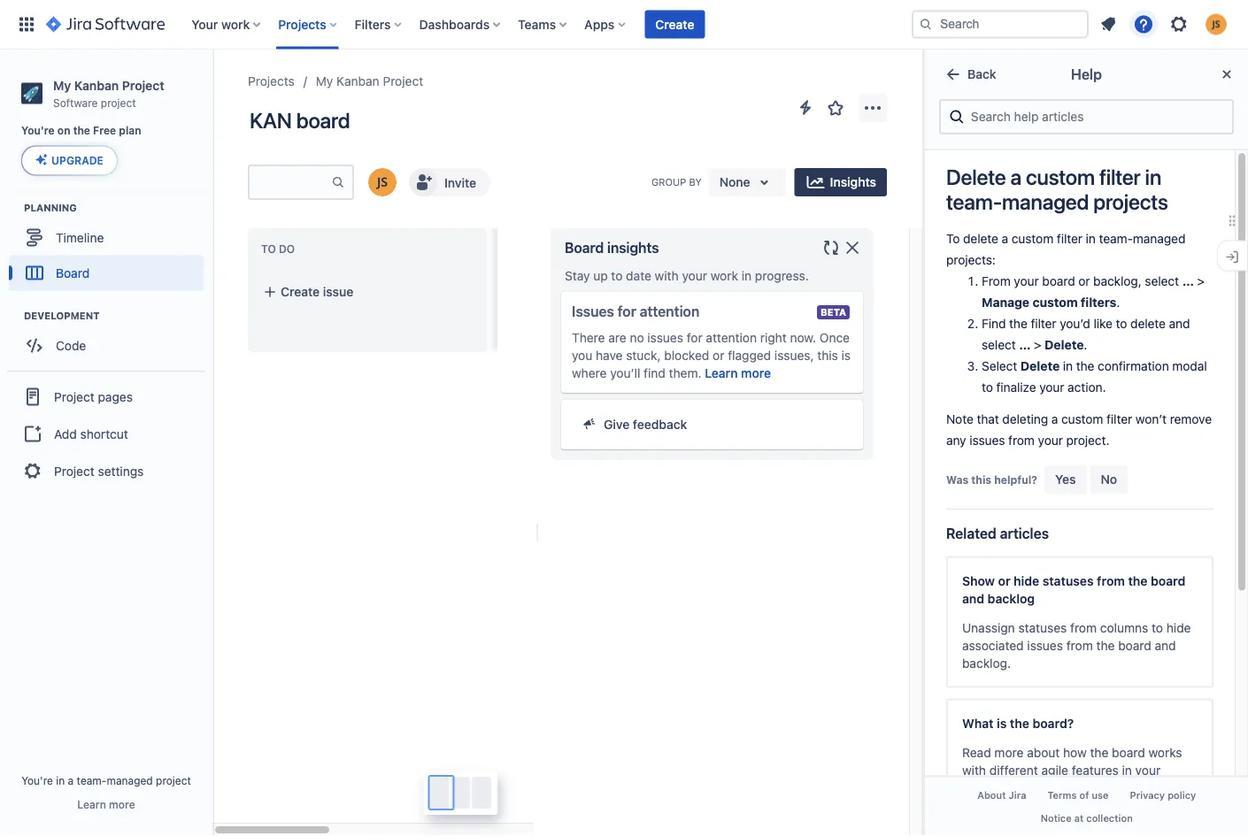 Task type: locate. For each thing, give the bounding box(es) containing it.
jira software image
[[46, 14, 165, 35], [46, 14, 165, 35]]

create right apps popup button
[[655, 17, 694, 31]]

give feedback button
[[572, 411, 852, 439]]

0 horizontal spatial project
[[101, 96, 136, 109]]

0 horizontal spatial with
[[655, 269, 679, 283]]

your profile and settings image
[[1206, 14, 1227, 35]]

project pages link
[[7, 377, 205, 416]]

project up add
[[54, 389, 94, 404]]

you're
[[21, 125, 55, 137], [21, 775, 53, 787]]

is down once on the right of the page
[[842, 348, 851, 363]]

0 horizontal spatial use
[[1092, 790, 1109, 802]]

you're for you're in a team-managed project
[[21, 775, 53, 787]]

related
[[946, 525, 997, 542]]

more up different
[[995, 745, 1024, 760]]

1 horizontal spatial a
[[1011, 165, 1022, 189]]

0 vertical spatial a
[[1011, 165, 1022, 189]]

1 horizontal spatial project
[[156, 775, 191, 787]]

0 horizontal spatial learn more
[[77, 798, 135, 811]]

learn more down you're in a team-managed project
[[77, 798, 135, 811]]

with right "date"
[[655, 269, 679, 283]]

is right what
[[997, 716, 1007, 731]]

to
[[611, 269, 623, 283], [1152, 621, 1163, 635], [1152, 781, 1163, 795], [1021, 798, 1032, 813]]

statuses inside the show or hide statuses from the board and backlog
[[1043, 574, 1094, 588]]

attention up flagged
[[706, 331, 757, 345]]

unassign statuses from columns to hide associated issues from the board and backlog.
[[962, 621, 1191, 671]]

1 vertical spatial issues
[[1027, 638, 1063, 653]]

0 horizontal spatial my
[[53, 78, 71, 93]]

0 vertical spatial or
[[713, 348, 725, 363]]

board inside "unassign statuses from columns to hide associated issues from the board and backlog."
[[1118, 638, 1152, 653]]

teams
[[518, 17, 556, 31]]

progress.
[[755, 269, 809, 283]]

learn more button down you're in a team-managed project
[[77, 798, 135, 812]]

timeline link
[[9, 220, 204, 255]]

1 horizontal spatial my
[[316, 74, 333, 89]]

0 vertical spatial with
[[655, 269, 679, 283]]

0 vertical spatial attention
[[640, 303, 700, 320]]

how up defined
[[1125, 781, 1148, 795]]

create issue button
[[252, 276, 482, 308]]

or up backlog
[[998, 574, 1011, 588]]

for up blocked
[[687, 331, 703, 345]]

1 horizontal spatial with
[[962, 763, 986, 778]]

learn more
[[705, 366, 771, 381], [77, 798, 135, 811]]

1 horizontal spatial or
[[998, 574, 1011, 588]]

1 vertical spatial learn more
[[77, 798, 135, 811]]

there
[[572, 331, 605, 345]]

projects up projects link
[[278, 17, 326, 31]]

teams button
[[513, 10, 574, 39]]

1 vertical spatial how
[[1125, 781, 1148, 795]]

2 vertical spatial and
[[1100, 781, 1121, 795]]

the down columns
[[1096, 638, 1115, 653]]

projects inside dropdown button
[[278, 17, 326, 31]]

have
[[596, 348, 623, 363]]

your inside board insights dialog
[[682, 269, 707, 283]]

my kanban project software project
[[53, 78, 164, 109]]

0 vertical spatial board
[[565, 239, 604, 256]]

project,
[[1053, 781, 1097, 795]]

0 vertical spatial project
[[101, 96, 136, 109]]

work inside dropdown button
[[221, 17, 250, 31]]

with down read
[[962, 763, 986, 778]]

right
[[760, 331, 787, 345]]

about
[[977, 790, 1006, 802]]

1 horizontal spatial create
[[655, 17, 694, 31]]

in inside dialog
[[742, 269, 752, 283]]

group containing project pages
[[7, 370, 205, 496]]

use right privacy
[[1166, 781, 1187, 795]]

delete
[[946, 165, 1006, 189]]

project down filters popup button
[[383, 74, 423, 89]]

or inside the show or hide statuses from the board and backlog
[[998, 574, 1011, 588]]

statuses down articles
[[1043, 574, 1094, 588]]

issues inside "unassign statuses from columns to hide associated issues from the board and backlog."
[[1027, 638, 1063, 653]]

1 vertical spatial is
[[997, 716, 1007, 731]]

1 horizontal spatial how
[[1125, 781, 1148, 795]]

statuses down backlog
[[1018, 621, 1067, 635]]

board for board
[[56, 266, 90, 280]]

my
[[316, 74, 333, 89], [53, 78, 71, 93]]

the inside the show or hide statuses from the board and backlog
[[1128, 574, 1148, 588]]

1 horizontal spatial work
[[711, 269, 738, 283]]

1 vertical spatial more
[[995, 745, 1024, 760]]

this down once on the right of the page
[[817, 348, 838, 363]]

1 vertical spatial attention
[[706, 331, 757, 345]]

issues inside there are no issues for attention right now. once you have stuck, blocked or flagged issues, this is where you'll find them.
[[647, 331, 683, 345]]

project inside "link"
[[54, 464, 94, 478]]

issues right associated
[[1027, 638, 1063, 653]]

hide inside "unassign statuses from columns to hide associated issues from the board and backlog."
[[1167, 621, 1191, 635]]

0 horizontal spatial work
[[221, 17, 250, 31]]

learn more button
[[705, 365, 771, 382], [77, 798, 135, 812]]

1 horizontal spatial your
[[1058, 798, 1083, 813]]

more down flagged
[[741, 366, 771, 381]]

kanban inside my kanban project link
[[336, 74, 379, 89]]

2 vertical spatial more
[[109, 798, 135, 811]]

1 vertical spatial learn more button
[[77, 798, 135, 812]]

is
[[842, 348, 851, 363], [997, 716, 1007, 731]]

flagged
[[728, 348, 771, 363]]

kanban up "software"
[[74, 78, 119, 93]]

managed inside "delete a custom filter in team-managed projects"
[[1002, 189, 1089, 214]]

0 horizontal spatial your
[[682, 269, 707, 283]]

and inside read more about how the board works with different agile features in your team-managed project, and how to use the board to run your team's defined process.
[[1100, 781, 1121, 795]]

your
[[682, 269, 707, 283], [1135, 763, 1161, 778], [1058, 798, 1083, 813]]

issues
[[647, 331, 683, 345], [1027, 638, 1063, 653]]

projects up the kan
[[248, 74, 295, 89]]

0 horizontal spatial create
[[281, 285, 320, 299]]

2 vertical spatial your
[[1058, 798, 1083, 813]]

attention down stay up to date with your work in progress.
[[640, 303, 700, 320]]

banner containing your work
[[0, 0, 1248, 50]]

0 vertical spatial from
[[1097, 574, 1125, 588]]

board inside dialog
[[565, 239, 604, 256]]

your work button
[[186, 10, 268, 39]]

2 horizontal spatial and
[[1155, 638, 1176, 653]]

create issue
[[281, 285, 353, 299]]

this right was
[[971, 474, 992, 486]]

kanban for my kanban project software project
[[74, 78, 119, 93]]

how up "agile"
[[1063, 745, 1087, 760]]

development image
[[3, 305, 24, 326]]

the up features
[[1090, 745, 1109, 760]]

learn more down flagged
[[705, 366, 771, 381]]

in inside "delete a custom filter in team-managed projects"
[[1145, 165, 1161, 189]]

to right columns
[[1152, 621, 1163, 635]]

projects
[[1093, 189, 1168, 214]]

2 you're from the top
[[21, 775, 53, 787]]

1 vertical spatial with
[[962, 763, 986, 778]]

kanban down filters
[[336, 74, 379, 89]]

learn more inside board insights dialog
[[705, 366, 771, 381]]

0 vertical spatial learn more
[[705, 366, 771, 381]]

1 vertical spatial create
[[281, 285, 320, 299]]

group by
[[651, 176, 702, 188]]

1 vertical spatial a
[[68, 775, 74, 787]]

0 vertical spatial for
[[618, 303, 636, 320]]

read more about how the board works with different agile features in your team-managed project, and how to use the board to run your team's defined process.
[[962, 745, 1187, 831]]

the inside "unassign statuses from columns to hide associated issues from the board and backlog."
[[1096, 638, 1115, 653]]

the up columns
[[1128, 574, 1148, 588]]

my inside my kanban project software project
[[53, 78, 71, 93]]

what
[[962, 716, 994, 731]]

0 horizontal spatial kanban
[[74, 78, 119, 93]]

0 horizontal spatial learn more button
[[77, 798, 135, 812]]

0 horizontal spatial board
[[56, 266, 90, 280]]

what is the board?
[[962, 716, 1074, 731]]

to left run
[[1021, 798, 1032, 813]]

project settings link
[[7, 452, 205, 491]]

the left board?
[[1010, 716, 1029, 731]]

0 horizontal spatial issues
[[647, 331, 683, 345]]

my up "software"
[[53, 78, 71, 93]]

0 horizontal spatial how
[[1063, 745, 1087, 760]]

learn more for left learn more button
[[77, 798, 135, 811]]

board inside the show or hide statuses from the board and backlog
[[1151, 574, 1186, 588]]

projects
[[278, 17, 326, 31], [248, 74, 295, 89]]

with inside read more about how the board works with different agile features in your team-managed project, and how to use the board to run your team's defined process.
[[962, 763, 986, 778]]

issues up blocked
[[647, 331, 683, 345]]

0 vertical spatial is
[[842, 348, 851, 363]]

1 horizontal spatial kanban
[[336, 74, 379, 89]]

create button
[[645, 10, 705, 39]]

board up stay
[[565, 239, 604, 256]]

different
[[990, 763, 1038, 778]]

use right of
[[1092, 790, 1109, 802]]

development group
[[9, 308, 212, 369]]

related articles
[[946, 525, 1049, 542]]

you'll
[[610, 366, 640, 381]]

0 vertical spatial statuses
[[1043, 574, 1094, 588]]

more for learn more button in board insights dialog
[[741, 366, 771, 381]]

1 horizontal spatial for
[[687, 331, 703, 345]]

show
[[962, 574, 995, 588]]

1 vertical spatial statuses
[[1018, 621, 1067, 635]]

notice
[[1041, 813, 1072, 824]]

sidebar navigation image
[[193, 71, 232, 106]]

none
[[719, 175, 750, 189]]

beta
[[821, 307, 846, 318]]

work right your
[[221, 17, 250, 31]]

0 vertical spatial learn
[[705, 366, 738, 381]]

1 horizontal spatial and
[[1100, 781, 1121, 795]]

0 vertical spatial projects
[[278, 17, 326, 31]]

learn more button inside board insights dialog
[[705, 365, 771, 382]]

project up plan
[[122, 78, 164, 93]]

1 vertical spatial and
[[1155, 638, 1176, 653]]

0 vertical spatial more
[[741, 366, 771, 381]]

1 horizontal spatial hide
[[1167, 621, 1191, 635]]

learn
[[705, 366, 738, 381], [77, 798, 106, 811]]

hide
[[1014, 574, 1039, 588], [1167, 621, 1191, 635]]

to right up
[[611, 269, 623, 283]]

and inside the show or hide statuses from the board and backlog
[[962, 591, 984, 606]]

dashboards
[[419, 17, 490, 31]]

help
[[1071, 66, 1102, 83]]

0 horizontal spatial and
[[962, 591, 984, 606]]

board inside planning group
[[56, 266, 90, 280]]

0 horizontal spatial for
[[618, 303, 636, 320]]

group
[[7, 370, 205, 496]]

my kanban project
[[316, 74, 423, 89]]

1 horizontal spatial more
[[741, 366, 771, 381]]

at
[[1074, 813, 1084, 824]]

1 horizontal spatial issues
[[1027, 638, 1063, 653]]

1 vertical spatial you're
[[21, 775, 53, 787]]

1 vertical spatial hide
[[1167, 621, 1191, 635]]

1 horizontal spatial use
[[1166, 781, 1187, 795]]

0 horizontal spatial this
[[817, 348, 838, 363]]

are
[[608, 331, 626, 345]]

hide right columns
[[1167, 621, 1191, 635]]

1 vertical spatial work
[[711, 269, 738, 283]]

learn down flagged
[[705, 366, 738, 381]]

you're for you're on the free plan
[[21, 125, 55, 137]]

a
[[1011, 165, 1022, 189], [68, 775, 74, 787]]

1 you're from the top
[[21, 125, 55, 137]]

more inside read more about how the board works with different agile features in your team-managed project, and how to use the board to run your team's defined process.
[[995, 745, 1024, 760]]

yes button
[[1045, 466, 1087, 494]]

2 horizontal spatial more
[[995, 745, 1024, 760]]

1 vertical spatial for
[[687, 331, 703, 345]]

or left flagged
[[713, 348, 725, 363]]

agile
[[1041, 763, 1068, 778]]

stay up to date with your work in progress.
[[565, 269, 809, 283]]

1 horizontal spatial board
[[565, 239, 604, 256]]

for inside there are no issues for attention right now. once you have stuck, blocked or flagged issues, this is where you'll find them.
[[687, 331, 703, 345]]

1 horizontal spatial is
[[997, 716, 1007, 731]]

close insights panel image
[[842, 237, 863, 258]]

1 vertical spatial or
[[998, 574, 1011, 588]]

for
[[618, 303, 636, 320], [687, 331, 703, 345]]

was this helpful?
[[946, 474, 1037, 486]]

kanban
[[336, 74, 379, 89], [74, 78, 119, 93]]

1 vertical spatial this
[[971, 474, 992, 486]]

1 horizontal spatial attention
[[706, 331, 757, 345]]

more inside board insights dialog
[[741, 366, 771, 381]]

you
[[572, 348, 593, 363]]

0 vertical spatial issues
[[647, 331, 683, 345]]

0 vertical spatial this
[[817, 348, 838, 363]]

issue
[[323, 285, 353, 299]]

1 horizontal spatial this
[[971, 474, 992, 486]]

for up are
[[618, 303, 636, 320]]

the up process.
[[962, 798, 981, 813]]

Search help articles field
[[966, 101, 1225, 133]]

1 vertical spatial learn
[[77, 798, 106, 811]]

learn more button down flagged
[[705, 365, 771, 382]]

work left "progress."
[[711, 269, 738, 283]]

kan board
[[250, 108, 350, 133]]

attention
[[640, 303, 700, 320], [706, 331, 757, 345]]

1 horizontal spatial learn
[[705, 366, 738, 381]]

use inside terms of use link
[[1092, 790, 1109, 802]]

Search this board text field
[[250, 166, 331, 198]]

with
[[655, 269, 679, 283], [962, 763, 986, 778]]

add people image
[[413, 172, 434, 193]]

hide up backlog
[[1014, 574, 1039, 588]]

0 vertical spatial work
[[221, 17, 250, 31]]

apps
[[584, 17, 615, 31]]

create left issue
[[281, 285, 320, 299]]

learn inside board insights dialog
[[705, 366, 738, 381]]

banner
[[0, 0, 1248, 50]]

0 horizontal spatial learn
[[77, 798, 106, 811]]

more for left learn more button
[[109, 798, 135, 811]]

and
[[962, 591, 984, 606], [1155, 638, 1176, 653], [1100, 781, 1121, 795]]

learn down you're in a team-managed project
[[77, 798, 106, 811]]

0 vertical spatial hide
[[1014, 574, 1039, 588]]

create inside button
[[655, 17, 694, 31]]

give feedback
[[604, 417, 687, 432]]

more down you're in a team-managed project
[[109, 798, 135, 811]]

how
[[1063, 745, 1087, 760], [1125, 781, 1148, 795]]

0 vertical spatial your
[[682, 269, 707, 283]]

progress
[[525, 243, 582, 256]]

0 vertical spatial you're
[[21, 125, 55, 137]]

0 horizontal spatial is
[[842, 348, 851, 363]]

1 horizontal spatial learn more button
[[705, 365, 771, 382]]

1 vertical spatial projects
[[248, 74, 295, 89]]

1 horizontal spatial learn more
[[705, 366, 771, 381]]

dashboards button
[[414, 10, 507, 39]]

1 vertical spatial board
[[56, 266, 90, 280]]

find
[[644, 366, 666, 381]]

no
[[1101, 472, 1117, 487]]

kanban inside my kanban project software project
[[74, 78, 119, 93]]

0 vertical spatial create
[[655, 17, 694, 31]]

0 horizontal spatial or
[[713, 348, 725, 363]]

from
[[1097, 574, 1125, 588], [1070, 621, 1097, 635], [1066, 638, 1093, 653]]

1 vertical spatial project
[[156, 775, 191, 787]]

0 vertical spatial and
[[962, 591, 984, 606]]

group
[[651, 176, 686, 188]]

project
[[101, 96, 136, 109], [156, 775, 191, 787]]

board link
[[9, 255, 204, 291]]

board down timeline
[[56, 266, 90, 280]]

in inside read more about how the board works with different agile features in your team-managed project, and how to use the board to run your team's defined process.
[[1122, 763, 1132, 778]]

team's
[[1086, 798, 1124, 813]]

managed inside read more about how the board works with different agile features in your team-managed project, and how to use the board to run your team's defined process.
[[997, 781, 1050, 795]]

create inside "button"
[[281, 285, 320, 299]]

0 vertical spatial learn more button
[[705, 365, 771, 382]]

project down add
[[54, 464, 94, 478]]

0 horizontal spatial more
[[109, 798, 135, 811]]

create for create issue
[[281, 285, 320, 299]]

1 vertical spatial your
[[1135, 763, 1161, 778]]

my up kan board
[[316, 74, 333, 89]]

upgrade button
[[22, 146, 117, 175]]



Task type: describe. For each thing, give the bounding box(es) containing it.
stuck,
[[626, 348, 661, 363]]

issues for attention
[[572, 303, 700, 320]]

insights image
[[805, 172, 826, 193]]

pages
[[98, 389, 133, 404]]

now.
[[790, 331, 816, 345]]

team- inside read more about how the board works with different agile features in your team-managed project, and how to use the board to run your team's defined process.
[[962, 781, 997, 795]]

attention inside there are no issues for attention right now. once you have stuck, blocked or flagged issues, this is where you'll find them.
[[706, 331, 757, 345]]

where
[[572, 366, 607, 381]]

automations menu button icon image
[[795, 97, 816, 118]]

refresh insights panel image
[[821, 237, 842, 258]]

team- inside "delete a custom filter in team-managed projects"
[[946, 189, 1002, 214]]

planning image
[[3, 197, 24, 218]]

no button
[[1090, 466, 1128, 494]]

terms of use link
[[1037, 785, 1119, 807]]

planning group
[[9, 200, 212, 296]]

add shortcut button
[[7, 416, 205, 452]]

this inside there are no issues for attention right now. once you have stuck, blocked or flagged issues, this is where you'll find them.
[[817, 348, 838, 363]]

board insights dialog
[[551, 228, 874, 460]]

project inside my kanban project software project
[[101, 96, 136, 109]]

in progress
[[511, 243, 582, 256]]

give
[[604, 417, 630, 432]]

to up defined
[[1152, 781, 1163, 795]]

projects for projects dropdown button
[[278, 17, 326, 31]]

to inside board insights dialog
[[611, 269, 623, 283]]

you're in a team-managed project
[[21, 775, 191, 787]]

with inside board insights dialog
[[655, 269, 679, 283]]

help image
[[1133, 14, 1154, 35]]

projects link
[[248, 71, 295, 92]]

code link
[[9, 328, 204, 363]]

your
[[191, 17, 218, 31]]

privacy policy
[[1130, 790, 1196, 802]]

board for board insights
[[565, 239, 604, 256]]

notifications image
[[1098, 14, 1119, 35]]

0 horizontal spatial attention
[[640, 303, 700, 320]]

jira
[[1009, 790, 1026, 802]]

primary element
[[11, 0, 912, 49]]

more image
[[862, 97, 883, 119]]

projects button
[[273, 10, 344, 39]]

appswitcher icon image
[[16, 14, 37, 35]]

unassign
[[962, 621, 1015, 635]]

there are no issues for attention right now. once you have stuck, blocked or flagged issues, this is where you'll find them.
[[572, 331, 851, 381]]

0 horizontal spatial a
[[68, 775, 74, 787]]

a inside "delete a custom filter in team-managed projects"
[[1011, 165, 1022, 189]]

my for my kanban project
[[316, 74, 333, 89]]

about jira
[[977, 790, 1026, 802]]

free
[[93, 125, 116, 137]]

close image
[[1216, 64, 1238, 85]]

once
[[820, 331, 850, 345]]

associated
[[962, 638, 1024, 653]]

shortcut
[[80, 427, 128, 441]]

board insights
[[565, 239, 659, 256]]

date
[[626, 269, 651, 283]]

features
[[1072, 763, 1119, 778]]

2 vertical spatial from
[[1066, 638, 1093, 653]]

upgrade
[[51, 154, 103, 167]]

to inside "unassign statuses from columns to hide associated issues from the board and backlog."
[[1152, 621, 1163, 635]]

collection
[[1086, 813, 1133, 824]]

issues,
[[775, 348, 814, 363]]

back
[[968, 67, 996, 81]]

works
[[1149, 745, 1182, 760]]

project pages
[[54, 389, 133, 404]]

from inside the show or hide statuses from the board and backlog
[[1097, 574, 1125, 588]]

of
[[1079, 790, 1089, 802]]

yes
[[1055, 472, 1076, 487]]

them.
[[669, 366, 702, 381]]

board?
[[1033, 716, 1074, 731]]

the right on
[[73, 125, 90, 137]]

defined
[[1127, 798, 1171, 813]]

insights
[[607, 239, 659, 256]]

projects for projects link
[[248, 74, 295, 89]]

filter
[[1099, 165, 1141, 189]]

notice at collection
[[1041, 813, 1133, 824]]

star kan board image
[[825, 97, 846, 119]]

backlog
[[988, 591, 1035, 606]]

my kanban project link
[[316, 71, 423, 92]]

feedback
[[633, 417, 687, 432]]

privacy
[[1130, 790, 1165, 802]]

kanban for my kanban project
[[336, 74, 379, 89]]

1 vertical spatial from
[[1070, 621, 1097, 635]]

learn more for learn more button in board insights dialog
[[705, 366, 771, 381]]

is inside there are no issues for attention right now. once you have stuck, blocked or flagged issues, this is where you'll find them.
[[842, 348, 851, 363]]

2 horizontal spatial your
[[1135, 763, 1161, 778]]

work inside board insights dialog
[[711, 269, 738, 283]]

code
[[56, 338, 86, 353]]

do
[[279, 243, 295, 256]]

blocked
[[664, 348, 709, 363]]

back button
[[932, 60, 1007, 89]]

my for my kanban project software project
[[53, 78, 71, 93]]

timeline
[[56, 230, 104, 245]]

create for create
[[655, 17, 694, 31]]

or inside there are no issues for attention right now. once you have stuck, blocked or flagged issues, this is where you'll find them.
[[713, 348, 725, 363]]

search image
[[919, 17, 933, 31]]

Search field
[[912, 10, 1089, 39]]

0 vertical spatial how
[[1063, 745, 1087, 760]]

articles
[[1000, 525, 1049, 542]]

john smith image
[[368, 168, 397, 197]]

policy
[[1168, 790, 1196, 802]]

up
[[593, 269, 608, 283]]

terms
[[1047, 790, 1077, 802]]

insights button
[[795, 168, 887, 197]]

to
[[261, 243, 276, 256]]

feedback icon image
[[582, 417, 597, 431]]

about jira button
[[967, 785, 1037, 807]]

delete a custom filter in team-managed projects
[[946, 165, 1168, 214]]

notice at collection link
[[1030, 807, 1143, 829]]

and inside "unassign statuses from columns to hide associated issues from the board and backlog."
[[1155, 638, 1176, 653]]

hide inside the show or hide statuses from the board and backlog
[[1014, 574, 1039, 588]]

was
[[946, 474, 969, 486]]

about
[[1027, 745, 1060, 760]]

software
[[53, 96, 98, 109]]

settings image
[[1169, 14, 1190, 35]]

to do
[[261, 243, 295, 256]]

settings
[[98, 464, 144, 478]]

your work
[[191, 17, 250, 31]]

filters button
[[349, 10, 409, 39]]

run
[[1036, 798, 1054, 813]]

backlog.
[[962, 656, 1011, 671]]

use inside read more about how the board works with different agile features in your team-managed project, and how to use the board to run your team's defined process.
[[1166, 781, 1187, 795]]

project settings
[[54, 464, 144, 478]]

no
[[630, 331, 644, 345]]

project inside my kanban project software project
[[122, 78, 164, 93]]

statuses inside "unassign statuses from columns to hide associated issues from the board and backlog."
[[1018, 621, 1067, 635]]

issues
[[572, 303, 614, 320]]

apps button
[[579, 10, 632, 39]]

add
[[54, 427, 77, 441]]

read
[[962, 745, 991, 760]]

development
[[24, 310, 100, 321]]

you're on the free plan
[[21, 125, 141, 137]]



Task type: vqa. For each thing, say whether or not it's contained in the screenshot.
Issue Types link Issue types
no



